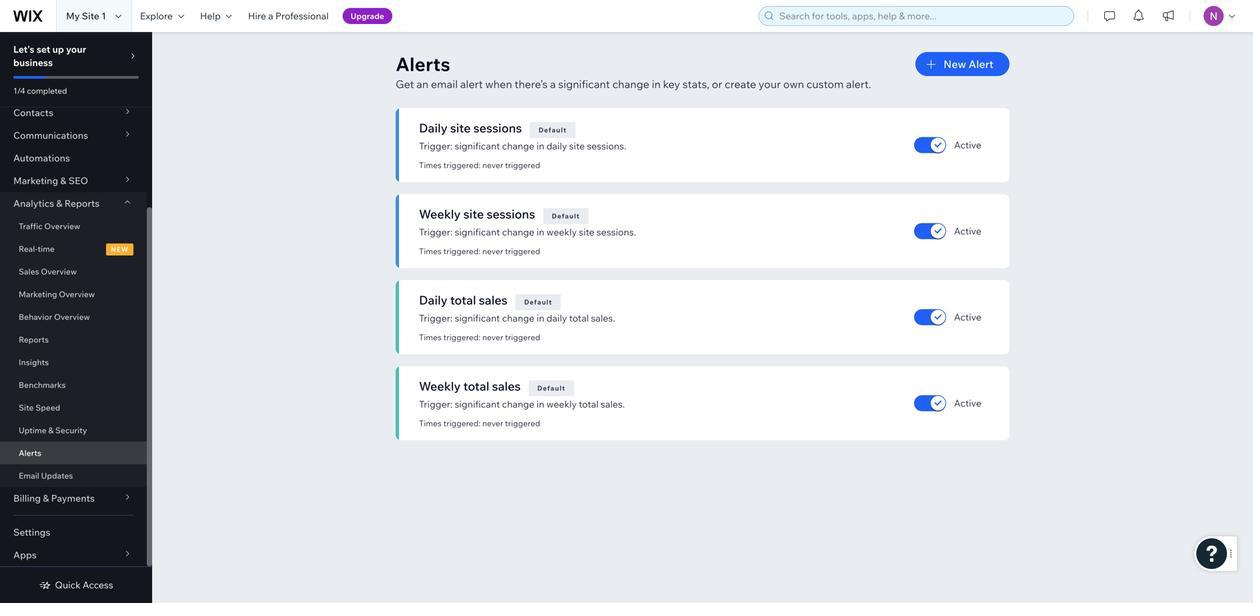 Task type: locate. For each thing, give the bounding box(es) containing it.
a inside alerts get an email alert when there's a significant change in key stats, or create your own custom alert.
[[550, 77, 556, 91]]

0 vertical spatial your
[[66, 43, 86, 55]]

triggered down trigger: significant change in daily site sessions.
[[505, 160, 540, 170]]

billing & payments button
[[0, 487, 147, 510]]

triggered:
[[444, 160, 481, 170], [444, 246, 481, 256], [444, 332, 481, 342], [444, 418, 481, 429]]

site speed
[[19, 403, 60, 413]]

4 never from the top
[[482, 418, 503, 429]]

stats,
[[683, 77, 710, 91]]

times down weekly total sales
[[419, 418, 442, 429]]

4 triggered from the top
[[505, 418, 540, 429]]

sales up trigger: significant change in daily total sales.
[[479, 293, 508, 308]]

significant for daily site sessions
[[455, 140, 500, 152]]

significant down daily site sessions
[[455, 140, 500, 152]]

0 vertical spatial daily
[[419, 120, 448, 135]]

0 vertical spatial daily
[[547, 140, 567, 152]]

2 active from the top
[[954, 225, 982, 237]]

1 daily from the top
[[547, 140, 567, 152]]

0 horizontal spatial your
[[66, 43, 86, 55]]

uptime & security
[[19, 425, 87, 436]]

new
[[944, 57, 967, 71]]

triggered for weekly site sessions
[[505, 246, 540, 256]]

triggered: down weekly site sessions
[[444, 246, 481, 256]]

sessions
[[474, 120, 522, 135], [487, 207, 535, 222]]

email updates
[[19, 471, 73, 481]]

alerts inside alerts link
[[19, 448, 41, 458]]

daily
[[547, 140, 567, 152], [547, 312, 567, 324]]

daily for sessions
[[547, 140, 567, 152]]

0 vertical spatial alerts
[[396, 52, 450, 76]]

never down trigger: significant change in daily site sessions.
[[482, 160, 503, 170]]

1 horizontal spatial reports
[[65, 198, 100, 209]]

trigger: down daily total sales
[[419, 312, 453, 324]]

apps button
[[0, 544, 147, 567]]

triggered down trigger: significant change in daily total sales.
[[505, 332, 540, 342]]

1 vertical spatial your
[[759, 77, 781, 91]]

your left own
[[759, 77, 781, 91]]

triggered for daily total sales
[[505, 332, 540, 342]]

active for weekly total sales
[[954, 397, 982, 409]]

overview down analytics & reports
[[44, 221, 80, 231]]

&
[[60, 175, 66, 187], [56, 198, 62, 209], [48, 425, 54, 436], [43, 493, 49, 504]]

alerts up email
[[19, 448, 41, 458]]

a
[[268, 10, 273, 22], [550, 77, 556, 91]]

1 never from the top
[[482, 160, 503, 170]]

times up daily total sales
[[419, 246, 442, 256]]

billing & payments
[[13, 493, 95, 504]]

4 active from the top
[[954, 397, 982, 409]]

1 daily from the top
[[419, 120, 448, 135]]

get
[[396, 77, 414, 91]]

2 trigger: from the top
[[419, 226, 453, 238]]

triggered: down daily site sessions
[[444, 160, 481, 170]]

default up trigger: significant change in weekly total sales.
[[538, 384, 566, 392]]

trigger: significant change in weekly site sessions.
[[419, 226, 636, 238]]

times triggered: never triggered for weekly total sales
[[419, 418, 540, 429]]

& right uptime
[[48, 425, 54, 436]]

1 horizontal spatial alerts
[[396, 52, 450, 76]]

sales.
[[591, 312, 615, 324], [601, 398, 625, 410]]

2 daily from the top
[[547, 312, 567, 324]]

alerts for alerts get an email alert when there's a significant change in key stats, or create your own custom alert.
[[396, 52, 450, 76]]

reports
[[65, 198, 100, 209], [19, 335, 49, 345]]

0 vertical spatial weekly
[[547, 226, 577, 238]]

change for daily total sales
[[502, 312, 535, 324]]

3 triggered from the top
[[505, 332, 540, 342]]

1 vertical spatial a
[[550, 77, 556, 91]]

never for daily total sales
[[482, 332, 503, 342]]

& for security
[[48, 425, 54, 436]]

1 active from the top
[[954, 139, 982, 151]]

triggered: for weekly total sales
[[444, 418, 481, 429]]

trigger: down weekly total sales
[[419, 398, 453, 410]]

payments
[[51, 493, 95, 504]]

default for weekly total sales
[[538, 384, 566, 392]]

change for weekly total sales
[[502, 398, 535, 410]]

new alert button
[[916, 52, 1010, 76]]

4 times triggered: never triggered from the top
[[419, 418, 540, 429]]

change left the key
[[613, 77, 650, 91]]

weekly for sessions
[[547, 226, 577, 238]]

4 trigger: from the top
[[419, 398, 453, 410]]

1 triggered: from the top
[[444, 160, 481, 170]]

2 times from the top
[[419, 246, 442, 256]]

2 triggered: from the top
[[444, 246, 481, 256]]

hire
[[248, 10, 266, 22]]

0 horizontal spatial alerts
[[19, 448, 41, 458]]

site inside 'link'
[[19, 403, 34, 413]]

trigger: significant change in daily site sessions.
[[419, 140, 627, 152]]

times triggered: never triggered down weekly total sales
[[419, 418, 540, 429]]

1 times triggered: never triggered from the top
[[419, 160, 540, 170]]

1 horizontal spatial your
[[759, 77, 781, 91]]

sessions up trigger: significant change in weekly site sessions. at the top of the page
[[487, 207, 535, 222]]

sales. for daily total sales
[[591, 312, 615, 324]]

traffic
[[19, 221, 43, 231]]

1 vertical spatial marketing
[[19, 289, 57, 299]]

times triggered: never triggered for daily total sales
[[419, 332, 540, 342]]

1 horizontal spatial site
[[82, 10, 99, 22]]

triggered: down weekly total sales
[[444, 418, 481, 429]]

1 vertical spatial sales
[[492, 379, 521, 394]]

& right the billing
[[43, 493, 49, 504]]

triggered down trigger: significant change in weekly site sessions. at the top of the page
[[505, 246, 540, 256]]

0 vertical spatial sales
[[479, 293, 508, 308]]

marketing up analytics on the left top
[[13, 175, 58, 187]]

my site 1
[[66, 10, 106, 22]]

default up trigger: significant change in daily site sessions.
[[539, 126, 567, 134]]

reports up insights
[[19, 335, 49, 345]]

1 vertical spatial weekly
[[547, 398, 577, 410]]

& left seo
[[60, 175, 66, 187]]

times down daily site sessions
[[419, 160, 442, 170]]

4 times from the top
[[419, 418, 442, 429]]

daily site sessions
[[419, 120, 522, 135]]

site left 1
[[82, 10, 99, 22]]

change down weekly site sessions
[[502, 226, 535, 238]]

0 vertical spatial site
[[82, 10, 99, 22]]

overview for traffic overview
[[44, 221, 80, 231]]

times triggered: never triggered for daily site sessions
[[419, 160, 540, 170]]

2 weekly from the top
[[419, 379, 461, 394]]

1 vertical spatial daily
[[547, 312, 567, 324]]

trigger: significant change in daily total sales.
[[419, 312, 615, 324]]

0 vertical spatial sessions
[[474, 120, 522, 135]]

my
[[66, 10, 80, 22]]

significant for daily total sales
[[455, 312, 500, 324]]

1 vertical spatial alerts
[[19, 448, 41, 458]]

settings link
[[0, 521, 147, 544]]

3 triggered: from the top
[[444, 332, 481, 342]]

1 vertical spatial sales.
[[601, 398, 625, 410]]

daily
[[419, 120, 448, 135], [419, 293, 448, 308]]

1 trigger: from the top
[[419, 140, 453, 152]]

trigger: for daily site sessions
[[419, 140, 453, 152]]

change down weekly total sales
[[502, 398, 535, 410]]

0 vertical spatial sessions.
[[587, 140, 627, 152]]

let's
[[13, 43, 34, 55]]

times triggered: never triggered down weekly site sessions
[[419, 246, 540, 256]]

your
[[66, 43, 86, 55], [759, 77, 781, 91]]

weekly for weekly total sales
[[419, 379, 461, 394]]

times
[[419, 160, 442, 170], [419, 246, 442, 256], [419, 332, 442, 342], [419, 418, 442, 429]]

trigger: down daily site sessions
[[419, 140, 453, 152]]

triggered: down daily total sales
[[444, 332, 481, 342]]

default
[[539, 126, 567, 134], [552, 212, 580, 220], [524, 298, 552, 306], [538, 384, 566, 392]]

explore
[[140, 10, 173, 22]]

quick access
[[55, 579, 113, 591]]

marketing inside popup button
[[13, 175, 58, 187]]

alerts link
[[0, 442, 147, 465]]

1 weekly from the top
[[547, 226, 577, 238]]

trigger: for daily total sales
[[419, 312, 453, 324]]

default up trigger: significant change in daily total sales.
[[524, 298, 552, 306]]

overview up behavior overview link
[[59, 289, 95, 299]]

never down trigger: significant change in daily total sales.
[[482, 332, 503, 342]]

uptime
[[19, 425, 46, 436]]

default up trigger: significant change in weekly site sessions. at the top of the page
[[552, 212, 580, 220]]

weekly
[[547, 226, 577, 238], [547, 398, 577, 410]]

default for daily total sales
[[524, 298, 552, 306]]

in
[[652, 77, 661, 91], [537, 140, 545, 152], [537, 226, 545, 238], [537, 312, 545, 324], [537, 398, 545, 410]]

trigger: for weekly total sales
[[419, 398, 453, 410]]

1 vertical spatial site
[[19, 403, 34, 413]]

never
[[482, 160, 503, 170], [482, 246, 503, 256], [482, 332, 503, 342], [482, 418, 503, 429]]

2 triggered from the top
[[505, 246, 540, 256]]

sales for weekly total sales
[[492, 379, 521, 394]]

communications button
[[0, 124, 147, 147]]

a right there's
[[550, 77, 556, 91]]

when
[[485, 77, 512, 91]]

times triggered: never triggered down daily total sales
[[419, 332, 540, 342]]

0 vertical spatial weekly
[[419, 207, 461, 222]]

times down daily total sales
[[419, 332, 442, 342]]

3 trigger: from the top
[[419, 312, 453, 324]]

overview for sales overview
[[41, 267, 77, 277]]

triggered: for daily total sales
[[444, 332, 481, 342]]

3 never from the top
[[482, 332, 503, 342]]

never down trigger: significant change in weekly site sessions. at the top of the page
[[482, 246, 503, 256]]

change down daily total sales
[[502, 312, 535, 324]]

1 vertical spatial daily
[[419, 293, 448, 308]]

2 weekly from the top
[[547, 398, 577, 410]]

3 active from the top
[[954, 311, 982, 323]]

an
[[417, 77, 429, 91]]

1 vertical spatial sessions.
[[597, 226, 636, 238]]

triggered
[[505, 160, 540, 170], [505, 246, 540, 256], [505, 332, 540, 342], [505, 418, 540, 429]]

overview down marketing overview link
[[54, 312, 90, 322]]

active for daily site sessions
[[954, 139, 982, 151]]

2 never from the top
[[482, 246, 503, 256]]

site
[[82, 10, 99, 22], [19, 403, 34, 413]]

total
[[450, 293, 476, 308], [569, 312, 589, 324], [464, 379, 489, 394], [579, 398, 599, 410]]

in inside alerts get an email alert when there's a significant change in key stats, or create your own custom alert.
[[652, 77, 661, 91]]

1 weekly from the top
[[419, 207, 461, 222]]

0 vertical spatial reports
[[65, 198, 100, 209]]

times triggered: never triggered down daily site sessions
[[419, 160, 540, 170]]

0 vertical spatial marketing
[[13, 175, 58, 187]]

trigger:
[[419, 140, 453, 152], [419, 226, 453, 238], [419, 312, 453, 324], [419, 398, 453, 410]]

0 vertical spatial sales.
[[591, 312, 615, 324]]

your right the "up"
[[66, 43, 86, 55]]

2 times triggered: never triggered from the top
[[419, 246, 540, 256]]

updates
[[41, 471, 73, 481]]

sessions up trigger: significant change in daily site sessions.
[[474, 120, 522, 135]]

real-
[[19, 244, 38, 254]]

reports down seo
[[65, 198, 100, 209]]

4 triggered: from the top
[[444, 418, 481, 429]]

active
[[954, 139, 982, 151], [954, 225, 982, 237], [954, 311, 982, 323], [954, 397, 982, 409]]

trigger: down weekly site sessions
[[419, 226, 453, 238]]

never down trigger: significant change in weekly total sales.
[[482, 418, 503, 429]]

sales. for weekly total sales
[[601, 398, 625, 410]]

a right hire
[[268, 10, 273, 22]]

up
[[52, 43, 64, 55]]

significant right there's
[[558, 77, 610, 91]]

significant for weekly site sessions
[[455, 226, 500, 238]]

trigger: significant change in weekly total sales.
[[419, 398, 625, 410]]

weekly for sales
[[547, 398, 577, 410]]

0 horizontal spatial a
[[268, 10, 273, 22]]

sales up trigger: significant change in weekly total sales.
[[492, 379, 521, 394]]

triggered: for weekly site sessions
[[444, 246, 481, 256]]

& for reports
[[56, 198, 62, 209]]

site left speed on the bottom
[[19, 403, 34, 413]]

3 times triggered: never triggered from the top
[[419, 332, 540, 342]]

sessions.
[[587, 140, 627, 152], [597, 226, 636, 238]]

insights
[[19, 357, 49, 367]]

overview up marketing overview
[[41, 267, 77, 277]]

analytics
[[13, 198, 54, 209]]

sessions. for daily site sessions
[[587, 140, 627, 152]]

significant down daily total sales
[[455, 312, 500, 324]]

upgrade
[[351, 11, 384, 21]]

significant down weekly total sales
[[455, 398, 500, 410]]

contacts button
[[0, 101, 147, 124]]

in for daily site sessions
[[537, 140, 545, 152]]

your inside let's set up your business
[[66, 43, 86, 55]]

change for weekly site sessions
[[502, 226, 535, 238]]

alerts inside alerts get an email alert when there's a significant change in key stats, or create your own custom alert.
[[396, 52, 450, 76]]

1 vertical spatial weekly
[[419, 379, 461, 394]]

0 horizontal spatial reports
[[19, 335, 49, 345]]

marketing up behavior
[[19, 289, 57, 299]]

own
[[783, 77, 804, 91]]

1 times from the top
[[419, 160, 442, 170]]

1 triggered from the top
[[505, 160, 540, 170]]

significant inside alerts get an email alert when there's a significant change in key stats, or create your own custom alert.
[[558, 77, 610, 91]]

& down marketing & seo
[[56, 198, 62, 209]]

weekly
[[419, 207, 461, 222], [419, 379, 461, 394]]

significant down weekly site sessions
[[455, 226, 500, 238]]

3 times from the top
[[419, 332, 442, 342]]

1 horizontal spatial a
[[550, 77, 556, 91]]

alerts up an
[[396, 52, 450, 76]]

2 daily from the top
[[419, 293, 448, 308]]

change down daily site sessions
[[502, 140, 535, 152]]

site
[[450, 120, 471, 135], [569, 140, 585, 152], [464, 207, 484, 222], [579, 226, 595, 238]]

significant for weekly total sales
[[455, 398, 500, 410]]

triggered down trigger: significant change in weekly total sales.
[[505, 418, 540, 429]]

never for daily site sessions
[[482, 160, 503, 170]]

1 vertical spatial sessions
[[487, 207, 535, 222]]

0 horizontal spatial site
[[19, 403, 34, 413]]



Task type: describe. For each thing, give the bounding box(es) containing it.
quick access button
[[39, 579, 113, 591]]

active for daily total sales
[[954, 311, 982, 323]]

traffic overview
[[19, 221, 80, 231]]

automations
[[13, 152, 70, 164]]

insights link
[[0, 351, 147, 374]]

triggered: for daily site sessions
[[444, 160, 481, 170]]

reports inside popup button
[[65, 198, 100, 209]]

trigger: for weekly site sessions
[[419, 226, 453, 238]]

time
[[38, 244, 55, 254]]

1
[[101, 10, 106, 22]]

weekly total sales
[[419, 379, 521, 394]]

1/4 completed
[[13, 86, 67, 96]]

your inside alerts get an email alert when there's a significant change in key stats, or create your own custom alert.
[[759, 77, 781, 91]]

in for weekly total sales
[[537, 398, 545, 410]]

sales overview
[[19, 267, 77, 277]]

never for weekly site sessions
[[482, 246, 503, 256]]

sidebar element
[[0, 0, 152, 603]]

& for seo
[[60, 175, 66, 187]]

& for payments
[[43, 493, 49, 504]]

speed
[[35, 403, 60, 413]]

analytics & reports button
[[0, 192, 147, 215]]

daily for daily site sessions
[[419, 120, 448, 135]]

never for weekly total sales
[[482, 418, 503, 429]]

completed
[[27, 86, 67, 96]]

daily for sales
[[547, 312, 567, 324]]

uptime & security link
[[0, 419, 147, 442]]

times for daily site sessions
[[419, 160, 442, 170]]

sales
[[19, 267, 39, 277]]

change inside alerts get an email alert when there's a significant change in key stats, or create your own custom alert.
[[613, 77, 650, 91]]

behavior
[[19, 312, 52, 322]]

custom
[[807, 77, 844, 91]]

Search for tools, apps, help & more... field
[[776, 7, 1070, 25]]

site speed link
[[0, 396, 147, 419]]

upgrade button
[[343, 8, 392, 24]]

seo
[[69, 175, 88, 187]]

there's
[[515, 77, 548, 91]]

contacts
[[13, 107, 53, 118]]

new alert
[[944, 57, 994, 71]]

sales overview link
[[0, 260, 147, 283]]

marketing overview
[[19, 289, 95, 299]]

professional
[[275, 10, 329, 22]]

access
[[83, 579, 113, 591]]

hire a professional
[[248, 10, 329, 22]]

change for daily site sessions
[[502, 140, 535, 152]]

or
[[712, 77, 723, 91]]

marketing & seo
[[13, 175, 88, 187]]

alert
[[969, 57, 994, 71]]

behavior overview
[[19, 312, 90, 322]]

daily total sales
[[419, 293, 508, 308]]

set
[[37, 43, 50, 55]]

alert
[[460, 77, 483, 91]]

settings
[[13, 527, 50, 538]]

times triggered: never triggered for weekly site sessions
[[419, 246, 540, 256]]

default for daily site sessions
[[539, 126, 567, 134]]

business
[[13, 57, 53, 68]]

sales for daily total sales
[[479, 293, 508, 308]]

alert.
[[846, 77, 872, 91]]

benchmarks
[[19, 380, 66, 390]]

alerts for alerts
[[19, 448, 41, 458]]

behavior overview link
[[0, 306, 147, 328]]

email
[[431, 77, 458, 91]]

sessions. for weekly site sessions
[[597, 226, 636, 238]]

triggered for daily site sessions
[[505, 160, 540, 170]]

sessions for daily site sessions
[[474, 120, 522, 135]]

marketing for marketing overview
[[19, 289, 57, 299]]

analytics & reports
[[13, 198, 100, 209]]

marketing for marketing & seo
[[13, 175, 58, 187]]

apps
[[13, 549, 37, 561]]

traffic overview link
[[0, 215, 147, 238]]

benchmarks link
[[0, 374, 147, 396]]

create
[[725, 77, 756, 91]]

1 vertical spatial reports
[[19, 335, 49, 345]]

alerts get an email alert when there's a significant change in key stats, or create your own custom alert.
[[396, 52, 872, 91]]

weekly for weekly site sessions
[[419, 207, 461, 222]]

1/4
[[13, 86, 25, 96]]

default for weekly site sessions
[[552, 212, 580, 220]]

marketing & seo button
[[0, 170, 147, 192]]

help button
[[192, 0, 240, 32]]

overview for marketing overview
[[59, 289, 95, 299]]

help
[[200, 10, 221, 22]]

sessions for weekly site sessions
[[487, 207, 535, 222]]

email
[[19, 471, 39, 481]]

in for weekly site sessions
[[537, 226, 545, 238]]

key
[[663, 77, 680, 91]]

billing
[[13, 493, 41, 504]]

quick
[[55, 579, 81, 591]]

communications
[[13, 129, 88, 141]]

security
[[55, 425, 87, 436]]

hire a professional link
[[240, 0, 337, 32]]

active for weekly site sessions
[[954, 225, 982, 237]]

times for daily total sales
[[419, 332, 442, 342]]

let's set up your business
[[13, 43, 86, 68]]

marketing overview link
[[0, 283, 147, 306]]

weekly site sessions
[[419, 207, 535, 222]]

times for weekly total sales
[[419, 418, 442, 429]]

email updates link
[[0, 465, 147, 487]]

in for daily total sales
[[537, 312, 545, 324]]

daily for daily total sales
[[419, 293, 448, 308]]

triggered for weekly total sales
[[505, 418, 540, 429]]

real-time
[[19, 244, 55, 254]]

new
[[111, 245, 129, 253]]

0 vertical spatial a
[[268, 10, 273, 22]]

reports link
[[0, 328, 147, 351]]

automations link
[[0, 147, 147, 170]]

overview for behavior overview
[[54, 312, 90, 322]]

times for weekly site sessions
[[419, 246, 442, 256]]



Task type: vqa. For each thing, say whether or not it's contained in the screenshot.
"Overview" in the THE SALES OVERVIEW LINK
yes



